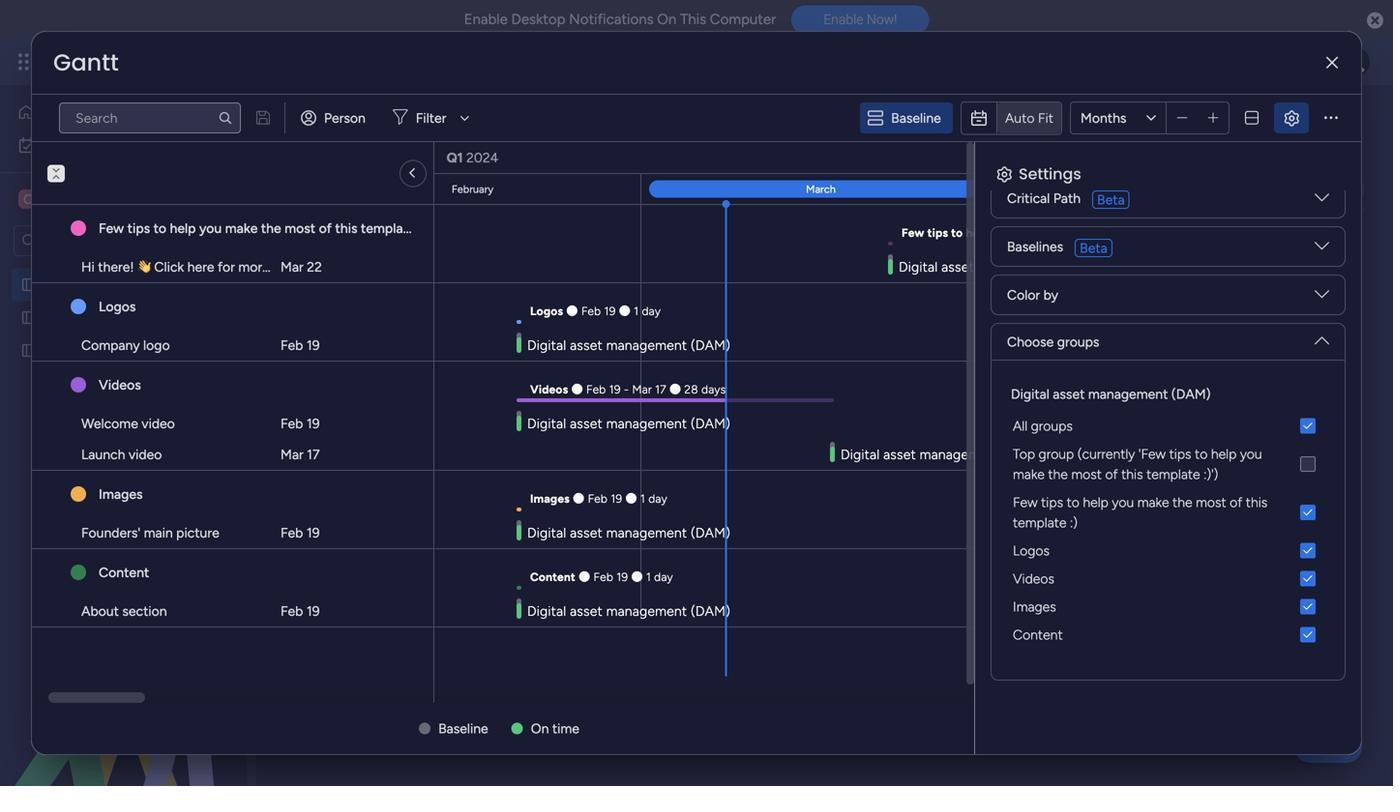 Task type: describe. For each thing, give the bounding box(es) containing it.
q1
[[447, 150, 463, 166]]

tips inside option
[[1042, 495, 1064, 511]]

v2 plus image
[[1209, 111, 1219, 125]]

person button
[[293, 103, 377, 134]]

digital asset management (dam) element containing all groups
[[1008, 412, 1330, 440]]

baseline button
[[861, 103, 953, 134]]

requests
[[100, 310, 153, 326]]

most up the mar 22
[[285, 220, 316, 237]]

Search in workspace field
[[41, 230, 162, 252]]

digital asset management (dam) group containing few tips to help you make the most of this template :)
[[1008, 489, 1330, 649]]

angle right image
[[411, 165, 415, 182]]

of down integrate button
[[1101, 226, 1112, 240]]

docs
[[742, 181, 773, 198]]

👋
[[137, 259, 151, 275]]

groups for choose groups
[[1058, 334, 1100, 350]]

february
[[452, 183, 494, 196]]

about
[[368, 147, 403, 163]]

now!
[[867, 11, 898, 27]]

0 horizontal spatial more
[[238, 259, 270, 275]]

there!
[[98, 259, 134, 275]]

v2 collapse down image
[[47, 158, 65, 171]]

Digital asset management (DAM) field
[[289, 100, 812, 143]]

the inside the top group (currently 'few tips to help you make the most of this template :)')
[[1049, 467, 1068, 483]]

learn more about this package of templates here: https://youtu.be/9x6_kyyrn_e button
[[293, 143, 857, 166]]

auto fit button
[[998, 102, 1062, 133]]

'few
[[1139, 446, 1166, 463]]

auto
[[1005, 110, 1035, 126]]

content inside option
[[1013, 627, 1063, 644]]

few tips to help you make the most of this template :) ● mar 22 ● 1 day
[[902, 226, 1299, 240]]

company
[[81, 337, 140, 354]]

invite / 1
[[1266, 114, 1317, 130]]

learn
[[296, 147, 330, 163]]

all groups
[[1013, 418, 1073, 435]]

asset inside button
[[333, 233, 365, 249]]

tips inside the top group (currently 'few tips to help you make the most of this template :)')
[[1170, 446, 1192, 463]]

templates
[[502, 147, 563, 163]]

computer
[[710, 11, 776, 28]]

here
[[187, 259, 214, 275]]

invite
[[1266, 114, 1300, 130]]

new asset
[[301, 233, 365, 249]]

dapulse close image
[[1368, 11, 1384, 31]]

more dots image
[[1325, 111, 1339, 125]]

https://youtu.be/9x6_kyyrn_e
[[600, 147, 786, 163]]

enable now!
[[824, 11, 898, 27]]

on time
[[531, 721, 580, 738]]

logos ● feb 19 ● 1 day
[[530, 304, 661, 318]]

more inside button
[[333, 147, 364, 163]]

this inside the top group (currently 'few tips to help you make the most of this template :)')
[[1122, 467, 1144, 483]]

monday
[[86, 51, 153, 73]]

founders' main picture
[[81, 525, 219, 542]]

digital asset management (dam) group containing digital asset management (dam)
[[1008, 384, 1330, 649]]

invite / 1 button
[[1230, 106, 1326, 137]]

desktop
[[512, 11, 566, 28]]

choose groups
[[1008, 334, 1100, 350]]

website homepage redesign
[[45, 343, 219, 359]]

28
[[685, 383, 699, 397]]

enable now! button
[[792, 5, 930, 34]]

dapulse dropdown down arrow image for critical path
[[1315, 191, 1330, 212]]

dapulse dropdown down arrow image for color by
[[1315, 287, 1330, 309]]

this
[[680, 11, 707, 28]]

0 horizontal spatial few
[[99, 220, 124, 237]]

0 horizontal spatial videos
[[99, 377, 141, 393]]

0 horizontal spatial digital asset management (dam)
[[45, 277, 245, 293]]

section
[[122, 603, 167, 620]]

help button
[[1295, 732, 1363, 764]]

angle down image
[[382, 234, 391, 249]]

time
[[553, 721, 580, 738]]

collapse board header image
[[1344, 182, 1360, 197]]

workspace image
[[18, 189, 38, 210]]

make inside option
[[1138, 495, 1170, 511]]

groups for all groups
[[1031, 418, 1073, 435]]

content option
[[1008, 621, 1330, 649]]

1 horizontal spatial logos
[[530, 304, 564, 318]]

list box containing digital asset management (dam)
[[0, 265, 247, 629]]

mar 22
[[281, 259, 322, 275]]

most inside the top group (currently 'few tips to help you make the most of this template :)')
[[1072, 467, 1102, 483]]

activity button
[[1131, 106, 1222, 137]]

dapulse dropdown down arrow image for choose groups
[[1315, 326, 1330, 348]]

auto fit
[[1005, 110, 1054, 126]]

filter button
[[385, 103, 477, 134]]

website
[[45, 343, 95, 359]]

integrate button
[[1018, 169, 1205, 210]]

make inside the top group (currently 'few tips to help you make the most of this template :)')
[[1013, 467, 1045, 483]]

marketing
[[681, 268, 733, 282]]

creative assets
[[45, 190, 153, 209]]

monday button
[[50, 37, 308, 87]]

learn more about this package of templates here: https://youtu.be/9x6_kyyrn_e
[[296, 147, 786, 163]]

v2 split view image
[[1246, 111, 1259, 125]]

hi
[[81, 259, 95, 275]]

my work link
[[12, 130, 235, 161]]

you inside few tips to help you make the most of this template :)
[[1112, 495, 1135, 511]]

new
[[301, 233, 329, 249]]

logos inside option
[[1013, 543, 1050, 559]]

management for the digital asset management (dam) field
[[488, 100, 701, 143]]

home
[[43, 104, 80, 121]]

images option
[[1008, 593, 1330, 621]]

my
[[45, 137, 63, 153]]

most inside few tips to help you make the most of this template :)
[[1196, 495, 1227, 511]]

company logo
[[81, 337, 170, 354]]

about section
[[81, 603, 167, 620]]

by
[[1044, 287, 1059, 303]]

hi there!   👋  click here for more information  →
[[81, 259, 360, 275]]

of up information
[[319, 220, 332, 237]]

here:
[[566, 147, 597, 163]]

videos inside option
[[1013, 571, 1055, 588]]

to up click
[[154, 220, 167, 237]]

of inside few tips to help you make the most of this template :)
[[1230, 495, 1243, 511]]

march
[[806, 183, 836, 196]]

c
[[23, 191, 33, 208]]

day for content ● feb 19 ● 1 day
[[654, 571, 673, 585]]

1 horizontal spatial on
[[657, 11, 677, 28]]

baselines
[[1008, 239, 1064, 255]]

make down critical
[[1016, 226, 1046, 240]]

enable desktop notifications on this computer
[[464, 11, 776, 28]]

few tips to help you make the most of this template :) inside option
[[1013, 495, 1268, 531]]

creative requests
[[45, 310, 153, 326]]

v2 collapse up image
[[47, 172, 65, 184]]

new asset button
[[293, 226, 372, 257]]

arrow down image
[[453, 106, 477, 130]]

day for images ● feb 19 ● 1 day
[[649, 492, 668, 506]]

/
[[1303, 114, 1308, 130]]

filter board by person image
[[629, 232, 660, 251]]

collaborative whiteboard online docs
[[539, 181, 773, 198]]

critical
[[1008, 190, 1051, 207]]

0 horizontal spatial content
[[99, 565, 149, 581]]

feb 19 for about section
[[281, 603, 320, 620]]

package
[[432, 147, 483, 163]]

home option
[[12, 97, 235, 128]]

help
[[1312, 738, 1346, 757]]

management for the digital asset management (dam) group containing digital asset management (dam)
[[1089, 386, 1169, 403]]

help left baselines on the top right
[[966, 226, 990, 240]]

launch video
[[81, 447, 162, 463]]

launch
[[81, 447, 125, 463]]

about
[[81, 603, 119, 620]]

video for launch video
[[129, 447, 162, 463]]

baseline inside popup button
[[892, 110, 942, 126]]

team
[[417, 181, 449, 198]]



Task type: vqa. For each thing, say whether or not it's contained in the screenshot.
help image
no



Task type: locate. For each thing, give the bounding box(es) containing it.
(dam) inside list box
[[206, 277, 245, 293]]

choose
[[1008, 334, 1054, 350]]

logos
[[99, 299, 136, 315], [530, 304, 564, 318], [1013, 543, 1050, 559]]

baseline
[[892, 110, 942, 126], [439, 721, 489, 738]]

2 horizontal spatial images
[[1013, 599, 1057, 616]]

the up the "logos" option
[[1173, 495, 1193, 511]]

1 digital asset management (dam) group from the top
[[1008, 384, 1330, 649]]

asset up package
[[398, 100, 481, 143]]

most down :)') in the bottom right of the page
[[1196, 495, 1227, 511]]

digital up all at bottom
[[1011, 386, 1050, 403]]

(dam) down for
[[206, 277, 245, 293]]

enable left desktop
[[464, 11, 508, 28]]

help down (currently
[[1083, 495, 1109, 511]]

option
[[0, 268, 247, 271]]

public board image for website homepage redesign
[[20, 342, 39, 360]]

1 vertical spatial on
[[531, 721, 549, 738]]

video up launch video
[[142, 416, 175, 432]]

click
[[154, 259, 184, 275]]

help up click
[[170, 220, 196, 237]]

creative for creative assets
[[45, 190, 105, 209]]

0 vertical spatial beta
[[1098, 192, 1125, 208]]

dapulse x slim image
[[1327, 56, 1339, 70]]

on left time at the bottom left of page
[[531, 721, 549, 738]]

fit
[[1038, 110, 1054, 126]]

2 public board image from the top
[[20, 342, 39, 360]]

digital for the digital asset management (dam) group containing digital asset management (dam)
[[1011, 386, 1050, 403]]

(dam) up docs
[[708, 100, 807, 143]]

creative down v2 collapse up icon
[[45, 190, 105, 209]]

days
[[702, 383, 726, 397]]

feb 19 for founders' main picture
[[281, 525, 320, 542]]

enable
[[464, 11, 508, 28], [824, 11, 864, 27]]

you inside the top group (currently 'few tips to help you make the most of this template :)')
[[1241, 446, 1263, 463]]

critical path
[[1008, 190, 1081, 207]]

1 horizontal spatial videos
[[530, 383, 569, 397]]

digital asset management (dam) element containing top group (currently 'few tips to help you make the most of this template :)')
[[1008, 440, 1330, 489]]

videos option
[[1008, 565, 1330, 593]]

search image
[[218, 110, 233, 126]]

digital asset management (dam) element
[[1008, 412, 1330, 440], [1008, 440, 1330, 489]]

groups up group
[[1031, 418, 1073, 435]]

the down group
[[1049, 467, 1068, 483]]

(dam) up :)') in the bottom right of the page
[[1172, 386, 1211, 403]]

1 horizontal spatial images
[[530, 492, 570, 506]]

:) down group
[[1070, 515, 1078, 531]]

beta down path on the right
[[1080, 240, 1108, 256]]

1 vertical spatial groups
[[1031, 418, 1073, 435]]

day
[[1280, 226, 1299, 240], [642, 304, 661, 318], [649, 492, 668, 506], [654, 571, 673, 585]]

digital inside list box
[[45, 277, 84, 293]]

17
[[655, 383, 667, 397], [307, 447, 320, 463]]

0 horizontal spatial management
[[123, 277, 203, 293]]

1 digital asset management (dam) element from the top
[[1008, 412, 1330, 440]]

1 horizontal spatial more
[[333, 147, 364, 163]]

notifications
[[569, 11, 654, 28]]

beta up few tips to help you make the most of this template :) ● mar 22 ● 1 day
[[1098, 192, 1125, 208]]

1 horizontal spatial few
[[902, 226, 925, 240]]

video for welcome video
[[142, 416, 175, 432]]

public board image
[[20, 309, 39, 327], [20, 342, 39, 360]]

management up here:
[[488, 100, 701, 143]]

to down group
[[1067, 495, 1080, 511]]

enable left now!
[[824, 11, 864, 27]]

videos ● feb 19 - mar 17 ● 28 days
[[530, 383, 726, 397]]

team workload
[[417, 181, 510, 198]]

2 horizontal spatial management
[[1089, 386, 1169, 403]]

22
[[1241, 226, 1254, 240], [307, 259, 322, 275]]

most down path on the right
[[1070, 226, 1098, 240]]

top group (currently 'few tips to help you make the most of this template :)')
[[1013, 446, 1263, 483]]

asset inside list box
[[87, 277, 119, 293]]

1 vertical spatial dapulse dropdown down arrow image
[[1315, 326, 1330, 348]]

template
[[361, 220, 416, 237], [1139, 226, 1189, 240], [1147, 467, 1201, 483], [1013, 515, 1067, 531]]

workspace selection element
[[18, 188, 156, 211]]

to inside the top group (currently 'few tips to help you make the most of this template :)')
[[1195, 446, 1208, 463]]

0 vertical spatial dapulse dropdown down arrow image
[[1315, 239, 1330, 261]]

1
[[1312, 114, 1317, 130], [1272, 226, 1277, 240], [634, 304, 639, 318], [641, 492, 646, 506], [646, 571, 651, 585]]

0 vertical spatial baseline
[[892, 110, 942, 126]]

0 horizontal spatial few tips to help you make the most of this template :)
[[99, 220, 428, 237]]

enable for enable now!
[[824, 11, 864, 27]]

top
[[1013, 446, 1036, 463]]

creative inside list box
[[45, 310, 97, 326]]

2 dapulse dropdown down arrow image from the top
[[1315, 287, 1330, 309]]

digital asset management (dam) down 👋
[[45, 277, 245, 293]]

more
[[333, 147, 364, 163], [238, 259, 270, 275]]

0 horizontal spatial 22
[[307, 259, 322, 275]]

homepage
[[99, 343, 163, 359]]

0 horizontal spatial 17
[[307, 447, 320, 463]]

dapulse dropdown down arrow image
[[1315, 191, 1330, 212], [1315, 287, 1330, 309]]

list box
[[0, 265, 247, 629]]

digital asset management (dam) heading
[[1011, 384, 1211, 405]]

1 vertical spatial management
[[123, 277, 203, 293]]

0 vertical spatial (dam)
[[708, 100, 807, 143]]

2 digital asset management (dam) group from the top
[[1008, 489, 1330, 649]]

digital down hi
[[45, 277, 84, 293]]

v2 minus image
[[1178, 111, 1188, 125]]

help inside option
[[1083, 495, 1109, 511]]

team workload button
[[402, 174, 524, 205]]

online
[[699, 181, 738, 198]]

1 public board image from the top
[[20, 309, 39, 327]]

1 vertical spatial dapulse dropdown down arrow image
[[1315, 287, 1330, 309]]

the down path on the right
[[1049, 226, 1067, 240]]

to
[[154, 220, 167, 237], [952, 226, 963, 240], [1195, 446, 1208, 463], [1067, 495, 1080, 511]]

public board image
[[20, 276, 39, 294]]

gantt
[[53, 46, 119, 79]]

public board image left website
[[20, 342, 39, 360]]

1 horizontal spatial content
[[530, 571, 576, 585]]

asset
[[398, 100, 481, 143], [333, 233, 365, 249], [87, 277, 119, 293], [1053, 386, 1085, 403]]

1 enable from the left
[[464, 11, 508, 28]]

(dam) inside heading
[[1172, 386, 1211, 403]]

1 horizontal spatial enable
[[824, 11, 864, 27]]

1 horizontal spatial :)
[[1070, 515, 1078, 531]]

2 feb 19 from the top
[[281, 416, 320, 432]]

few tips to help you make the most of this template :) option
[[1008, 489, 1330, 537]]

1 vertical spatial 17
[[307, 447, 320, 463]]

of up the "logos" option
[[1230, 495, 1243, 511]]

Filter dashboard by text search field
[[59, 103, 241, 134]]

1 vertical spatial digital
[[45, 277, 84, 293]]

2 horizontal spatial videos
[[1013, 571, 1055, 588]]

creative inside workspace selection element
[[45, 190, 105, 209]]

1 feb 19 from the top
[[281, 337, 320, 354]]

1 vertical spatial creative
[[45, 310, 97, 326]]

2 horizontal spatial digital asset management (dam)
[[1011, 386, 1211, 403]]

lottie animation element
[[0, 591, 247, 787]]

asset up the all groups
[[1053, 386, 1085, 403]]

creative up website
[[45, 310, 97, 326]]

dapulse dropdown down arrow image for baselines
[[1315, 239, 1330, 261]]

filter
[[416, 110, 447, 126]]

content ● feb 19 ● 1 day
[[530, 571, 673, 585]]

view
[[832, 181, 863, 198]]

:) right angle down icon
[[419, 220, 428, 237]]

1 vertical spatial baseline
[[439, 721, 489, 738]]

integrate
[[1051, 181, 1107, 198]]

help
[[170, 220, 196, 237], [966, 226, 990, 240], [1212, 446, 1237, 463], [1083, 495, 1109, 511]]

2 vertical spatial digital asset management (dam)
[[1011, 386, 1211, 403]]

home link
[[12, 97, 235, 128]]

0 vertical spatial more
[[333, 147, 364, 163]]

beta for baselines
[[1080, 240, 1108, 256]]

lottie animation image
[[0, 591, 247, 787]]

this inside button
[[406, 147, 429, 163]]

:)
[[419, 220, 428, 237], [1192, 226, 1200, 240], [1070, 515, 1078, 531]]

information
[[273, 259, 343, 275]]

digital inside heading
[[1011, 386, 1050, 403]]

:) down integrate button
[[1192, 226, 1200, 240]]

0 vertical spatial video
[[142, 416, 175, 432]]

product
[[607, 268, 648, 282]]

1 horizontal spatial 17
[[655, 383, 667, 397]]

select product image
[[17, 52, 37, 72]]

most down (currently
[[1072, 467, 1102, 483]]

0 horizontal spatial on
[[531, 721, 549, 738]]

digital asset management (dam) group
[[1008, 384, 1330, 649], [1008, 489, 1330, 649]]

1 horizontal spatial management
[[488, 100, 701, 143]]

1 for images ● feb 19 ● 1 day
[[641, 492, 646, 506]]

picture
[[176, 525, 219, 542]]

0 horizontal spatial enable
[[464, 11, 508, 28]]

make up for
[[225, 220, 258, 237]]

1 horizontal spatial (dam)
[[708, 100, 807, 143]]

1 horizontal spatial digital asset management (dam)
[[294, 100, 807, 143]]

digital for the digital asset management (dam) field
[[294, 100, 391, 143]]

Gantt field
[[48, 46, 124, 79]]

1 vertical spatial video
[[129, 447, 162, 463]]

this inside option
[[1246, 495, 1268, 511]]

0 horizontal spatial :)
[[419, 220, 428, 237]]

the
[[261, 220, 281, 237], [1049, 226, 1067, 240], [1049, 467, 1068, 483], [1173, 495, 1193, 511]]

2 vertical spatial (dam)
[[1172, 386, 1211, 403]]

digital
[[294, 100, 391, 143], [45, 277, 84, 293], [1011, 386, 1050, 403]]

few inside option
[[1013, 495, 1038, 511]]

0 vertical spatial 17
[[655, 383, 667, 397]]

0 vertical spatial digital asset management (dam)
[[294, 100, 807, 143]]

digital up 'learn' at the top of the page
[[294, 100, 391, 143]]

tips
[[127, 220, 150, 237], [928, 226, 949, 240], [1170, 446, 1192, 463], [1042, 495, 1064, 511]]

main
[[144, 525, 173, 542]]

mar 17
[[281, 447, 320, 463]]

1 inside button
[[1312, 114, 1317, 130]]

make down top
[[1013, 467, 1045, 483]]

2 enable from the left
[[824, 11, 864, 27]]

of down (currently
[[1106, 467, 1119, 483]]

0 horizontal spatial baseline
[[439, 721, 489, 738]]

creative for creative requests
[[45, 310, 97, 326]]

my work option
[[12, 130, 235, 161]]

help up :)') in the bottom right of the page
[[1212, 446, 1237, 463]]

management down click
[[123, 277, 203, 293]]

logos option
[[1008, 537, 1330, 565]]

more right 'learn' at the top of the page
[[333, 147, 364, 163]]

few tips to help you make the most of this template :)
[[99, 220, 428, 237], [1013, 495, 1268, 531]]

of inside button
[[486, 147, 499, 163]]

assets
[[108, 190, 153, 209]]

2024
[[467, 150, 499, 166]]

0 horizontal spatial logos
[[99, 299, 136, 315]]

feb 19 for welcome video
[[281, 416, 320, 432]]

founders'
[[81, 525, 140, 542]]

template inside the top group (currently 'few tips to help you make the most of this template :)')
[[1147, 467, 1201, 483]]

management up (currently
[[1089, 386, 1169, 403]]

images ● feb 19 ● 1 day
[[530, 492, 668, 506]]

digital asset management (dam) up (currently
[[1011, 386, 1211, 403]]

management inside digital asset management (dam) heading
[[1089, 386, 1169, 403]]

4 feb 19 from the top
[[281, 603, 320, 620]]

0 vertical spatial on
[[657, 11, 677, 28]]

2 horizontal spatial digital
[[1011, 386, 1050, 403]]

q1 2024
[[447, 150, 499, 166]]

1 horizontal spatial 22
[[1241, 226, 1254, 240]]

add to favorites image
[[854, 112, 873, 131]]

few tips to help you make the most of this template :) up for
[[99, 220, 428, 237]]

video down welcome video
[[129, 447, 162, 463]]

make down the top group (currently 'few tips to help you make the most of this template :)')
[[1138, 495, 1170, 511]]

0 vertical spatial 22
[[1241, 226, 1254, 240]]

2 horizontal spatial :)
[[1192, 226, 1200, 240]]

0 vertical spatial management
[[488, 100, 701, 143]]

the left the 'new'
[[261, 220, 281, 237]]

public board image down public board icon
[[20, 309, 39, 327]]

of inside the top group (currently 'few tips to help you make the most of this template :)')
[[1106, 467, 1119, 483]]

:) inside few tips to help you make the most of this template :) option
[[1070, 515, 1078, 531]]

baseline right 'add to favorites' icon
[[892, 110, 942, 126]]

asset inside heading
[[1053, 386, 1085, 403]]

0 vertical spatial digital
[[294, 100, 391, 143]]

1 vertical spatial digital asset management (dam)
[[45, 277, 245, 293]]

2 vertical spatial management
[[1089, 386, 1169, 403]]

0 vertical spatial groups
[[1058, 334, 1100, 350]]

video
[[142, 416, 175, 432], [129, 447, 162, 463]]

0 horizontal spatial digital
[[45, 277, 84, 293]]

1 vertical spatial (dam)
[[206, 277, 245, 293]]

files view
[[802, 181, 863, 198]]

baseline left the on time
[[439, 721, 489, 738]]

2 horizontal spatial content
[[1013, 627, 1063, 644]]

1 horizontal spatial few tips to help you make the most of this template :)
[[1013, 495, 1268, 531]]

dapulse dropdown down arrow image
[[1315, 239, 1330, 261], [1315, 326, 1330, 348]]

to up :)') in the bottom right of the page
[[1195, 446, 1208, 463]]

1 horizontal spatial digital
[[294, 100, 391, 143]]

-
[[624, 383, 629, 397]]

make
[[225, 220, 258, 237], [1016, 226, 1046, 240], [1013, 467, 1045, 483], [1138, 495, 1170, 511]]

3 feb 19 from the top
[[281, 525, 320, 542]]

months
[[1081, 110, 1127, 126]]

1 for logos ● feb 19 ● 1 day
[[634, 304, 639, 318]]

for
[[218, 259, 235, 275]]

images inside option
[[1013, 599, 1057, 616]]

2 vertical spatial digital
[[1011, 386, 1050, 403]]

0 vertical spatial creative
[[45, 190, 105, 209]]

1 vertical spatial few tips to help you make the most of this template :)
[[1013, 495, 1268, 531]]

welcome
[[81, 416, 138, 432]]

1 vertical spatial more
[[238, 259, 270, 275]]

all
[[1013, 418, 1028, 435]]

2 horizontal spatial few
[[1013, 495, 1038, 511]]

to left baselines on the top right
[[952, 226, 963, 240]]

on left this
[[657, 11, 677, 28]]

whiteboard
[[622, 181, 694, 198]]

public board image for creative requests
[[20, 309, 39, 327]]

enable for enable desktop notifications on this computer
[[464, 11, 508, 28]]

●
[[1203, 226, 1215, 240], [1257, 226, 1269, 240], [567, 304, 578, 318], [619, 304, 631, 318], [572, 383, 583, 397], [670, 383, 682, 397], [573, 492, 585, 506], [626, 492, 638, 506], [579, 571, 591, 585], [632, 571, 643, 585]]

welcome video
[[81, 416, 175, 432]]

digital asset management (dam) up learn more about this package of templates here: https://youtu.be/9x6_kyyrn_e on the top
[[294, 100, 807, 143]]

of right package
[[486, 147, 499, 163]]

most
[[285, 220, 316, 237], [1070, 226, 1098, 240], [1072, 467, 1102, 483], [1196, 495, 1227, 511]]

2 horizontal spatial (dam)
[[1172, 386, 1211, 403]]

0 vertical spatial dapulse dropdown down arrow image
[[1315, 191, 1330, 212]]

images
[[99, 486, 143, 503], [530, 492, 570, 506], [1013, 599, 1057, 616]]

(dam) for the digital asset management (dam) field
[[708, 100, 807, 143]]

work
[[66, 137, 96, 153]]

2 dapulse dropdown down arrow image from the top
[[1315, 326, 1330, 348]]

groups right choose
[[1058, 334, 1100, 350]]

template inside few tips to help you make the most of this template :)
[[1013, 515, 1067, 531]]

0 horizontal spatial images
[[99, 486, 143, 503]]

beta for critical path
[[1098, 192, 1125, 208]]

1 vertical spatial public board image
[[20, 342, 39, 360]]

2 digital asset management (dam) element from the top
[[1008, 440, 1330, 489]]

john smith image
[[1340, 46, 1371, 77]]

this
[[406, 147, 429, 163], [335, 220, 358, 237], [1115, 226, 1136, 240], [1122, 467, 1144, 483], [1246, 495, 1268, 511]]

→
[[347, 259, 360, 275]]

1 horizontal spatial baseline
[[892, 110, 942, 126]]

asset up →
[[333, 233, 365, 249]]

1 vertical spatial beta
[[1080, 240, 1108, 256]]

of
[[486, 147, 499, 163], [319, 220, 332, 237], [1101, 226, 1112, 240], [1106, 467, 1119, 483], [1230, 495, 1243, 511]]

to inside few tips to help you make the most of this template :) option
[[1067, 495, 1080, 511]]

1 dapulse dropdown down arrow image from the top
[[1315, 191, 1330, 212]]

day for logos ● feb 19 ● 1 day
[[642, 304, 661, 318]]

19
[[604, 304, 616, 318], [307, 337, 320, 354], [609, 383, 621, 397], [307, 416, 320, 432], [611, 492, 623, 506], [307, 525, 320, 542], [617, 571, 628, 585], [307, 603, 320, 620]]

None search field
[[59, 103, 241, 134]]

feb 19 for company logo
[[281, 337, 320, 354]]

0 vertical spatial public board image
[[20, 309, 39, 327]]

2 horizontal spatial logos
[[1013, 543, 1050, 559]]

beta
[[1098, 192, 1125, 208], [1080, 240, 1108, 256]]

1 for content ● feb 19 ● 1 day
[[646, 571, 651, 585]]

help inside the top group (currently 'few tips to help you make the most of this template :)')
[[1212, 446, 1237, 463]]

(dam) for the digital asset management (dam) group containing digital asset management (dam)
[[1172, 386, 1211, 403]]

more right for
[[238, 259, 270, 275]]

settings
[[1019, 163, 1082, 185]]

0 vertical spatial few tips to help you make the most of this template :)
[[99, 220, 428, 237]]

few tips to help you make the most of this template :) up the "logos" option
[[1013, 495, 1268, 531]]

asset down there! on the top left of the page
[[87, 277, 119, 293]]

1 dapulse dropdown down arrow image from the top
[[1315, 239, 1330, 261]]

groups inside digital asset management (dam) element
[[1031, 418, 1073, 435]]

enable inside button
[[824, 11, 864, 27]]

1 vertical spatial 22
[[307, 259, 322, 275]]

0 horizontal spatial (dam)
[[206, 277, 245, 293]]

the inside option
[[1173, 495, 1193, 511]]

add view image
[[889, 183, 897, 197]]

redesign
[[167, 343, 219, 359]]



